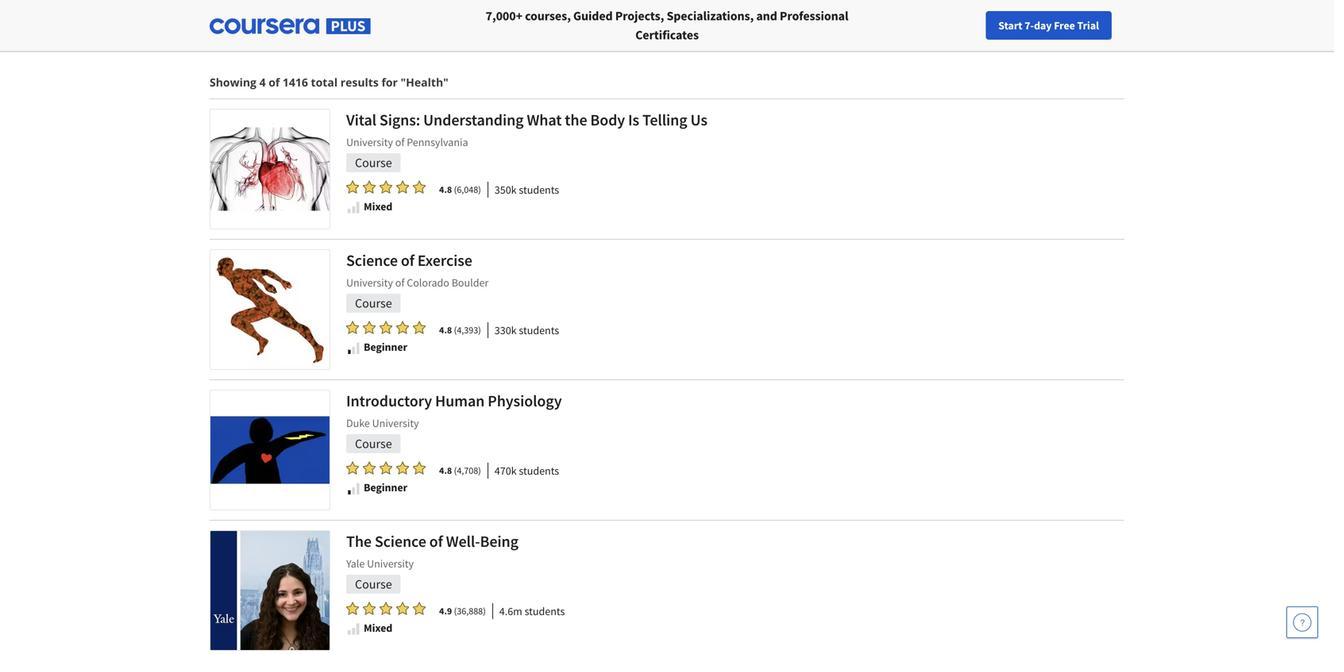 Task type: locate. For each thing, give the bounding box(es) containing it.
course up beginner level icon
[[355, 296, 392, 311]]

course down the yale
[[355, 577, 392, 593]]

is
[[628, 110, 640, 130]]

students right "470k"
[[519, 464, 560, 478]]

science of exercise university of colorado boulder course
[[346, 251, 489, 311]]

filled star image
[[346, 180, 359, 194], [380, 180, 393, 194], [396, 180, 409, 194], [380, 321, 393, 335], [396, 321, 409, 335], [413, 321, 426, 335], [363, 461, 376, 476], [396, 461, 409, 476], [413, 461, 426, 476], [346, 602, 359, 616], [363, 602, 376, 616], [380, 602, 393, 616], [396, 602, 409, 616], [413, 602, 426, 616]]

science inside "the science of well-being yale university course"
[[375, 532, 426, 552]]

filled star image up beginner level image
[[346, 461, 359, 476]]

for
[[382, 75, 398, 90]]

of inside vital signs: understanding what the body is telling us university of pennsylvania course
[[395, 135, 405, 149]]

find your new career
[[996, 18, 1096, 33]]

(6,048)
[[454, 184, 481, 196]]

of right 4
[[269, 75, 280, 90]]

and
[[757, 8, 778, 24], [908, 9, 928, 24]]

results
[[341, 75, 379, 90]]

beginner level image
[[346, 341, 361, 355]]

courses,
[[525, 8, 571, 24]]

of left the colorado
[[395, 276, 405, 290]]

1 mixed from the top
[[364, 199, 393, 214]]

computer science
[[464, 9, 558, 24]]

body
[[591, 110, 625, 130]]

and right arts
[[908, 9, 928, 24]]

mixed level image
[[346, 200, 361, 215], [346, 622, 361, 637]]

science right the
[[375, 532, 426, 552]]

4.8 left (6,048)
[[439, 184, 452, 196]]

the science of well-being by yale university image
[[211, 532, 330, 651]]

course inside "introductory human physiology duke university course"
[[355, 436, 392, 452]]

4.9
[[439, 605, 452, 618]]

students right 330k
[[519, 323, 560, 338]]

students right 4.6m on the bottom left of the page
[[525, 605, 565, 619]]

1 vertical spatial mixed
[[364, 621, 393, 636]]

free
[[1055, 18, 1076, 33]]

3 course from the top
[[355, 436, 392, 452]]

of
[[269, 75, 280, 90], [395, 135, 405, 149], [401, 251, 415, 271], [395, 276, 405, 290], [430, 532, 443, 552]]

filled star image
[[363, 180, 376, 194], [413, 180, 426, 194], [346, 321, 359, 335], [363, 321, 376, 335], [346, 461, 359, 476], [380, 461, 393, 476]]

information technology button
[[725, 6, 868, 28]]

of left well-
[[430, 532, 443, 552]]

0 horizontal spatial and
[[757, 8, 778, 24]]

4.8 left (4,708)
[[439, 465, 452, 477]]

popular
[[329, 10, 374, 23]]

university left the colorado
[[346, 276, 393, 290]]

arts
[[884, 9, 905, 24]]

science left exercise
[[346, 251, 398, 271]]

understanding
[[424, 110, 524, 130]]

science right computer
[[519, 9, 558, 24]]

beginner level image
[[346, 482, 361, 496]]

4 course from the top
[[355, 577, 392, 593]]

1 4.8 from the top
[[439, 184, 452, 196]]

certificates
[[636, 27, 699, 43]]

students for understanding
[[519, 183, 560, 197]]

science
[[519, 9, 558, 24], [611, 9, 650, 24], [346, 251, 398, 271], [375, 532, 426, 552]]

students for exercise
[[519, 323, 560, 338]]

introductory human physiology duke university course
[[346, 391, 562, 452]]

0 vertical spatial mixed level image
[[346, 200, 361, 215]]

find your new career link
[[988, 16, 1104, 36]]

science right data
[[611, 9, 650, 24]]

beginner right beginner level icon
[[364, 340, 408, 354]]

4.8 left (4,393)
[[439, 324, 452, 337]]

4
[[259, 75, 266, 90]]

colorado
[[407, 276, 450, 290]]

1 vertical spatial mixed level image
[[346, 622, 361, 637]]

course down vital
[[355, 155, 392, 171]]

2 course from the top
[[355, 296, 392, 311]]

trial
[[1078, 18, 1100, 33]]

students
[[519, 183, 560, 197], [519, 323, 560, 338], [519, 464, 560, 478], [525, 605, 565, 619]]

showing
[[210, 75, 257, 90]]

telling
[[643, 110, 688, 130]]

human
[[435, 391, 485, 411]]

us
[[691, 110, 708, 130]]

course
[[355, 155, 392, 171], [355, 296, 392, 311], [355, 436, 392, 452], [355, 577, 392, 593]]

beginner for science
[[364, 340, 408, 354]]

science inside 'button'
[[519, 9, 558, 24]]

arts and humanities
[[884, 9, 990, 24]]

university inside "introductory human physiology duke university course"
[[372, 416, 419, 431]]

filled star image left 4.8 (6,048)
[[413, 180, 426, 194]]

university down vital
[[346, 135, 393, 149]]

exercise
[[418, 251, 473, 271]]

4.6m
[[500, 605, 523, 619]]

boulder
[[452, 276, 489, 290]]

beginner
[[364, 340, 408, 354], [364, 481, 408, 495]]

350k
[[495, 183, 517, 197]]

university right the yale
[[367, 557, 414, 571]]

duke
[[346, 416, 370, 431]]

and left professional
[[757, 8, 778, 24]]

330k students
[[495, 323, 560, 338]]

7,000+ courses, guided projects, specializations, and professional certificates
[[486, 8, 849, 43]]

4.8
[[439, 184, 452, 196], [439, 324, 452, 337], [439, 465, 452, 477]]

beginner right beginner level image
[[364, 481, 408, 495]]

university
[[346, 135, 393, 149], [346, 276, 393, 290], [372, 416, 419, 431], [367, 557, 414, 571]]

vital
[[346, 110, 377, 130]]

0 vertical spatial beginner
[[364, 340, 408, 354]]

vital signs: understanding what the body is telling us by university of pennsylvania image
[[211, 110, 330, 229]]

1 vertical spatial beginner
[[364, 481, 408, 495]]

pennsylvania
[[407, 135, 468, 149]]

of down signs:
[[395, 135, 405, 149]]

data science
[[584, 9, 650, 24]]

(4,393)
[[454, 324, 481, 337]]

1 vertical spatial 4.8
[[439, 324, 452, 337]]

1416
[[283, 75, 308, 90]]

1 course from the top
[[355, 155, 392, 171]]

introductory human physiology by duke university image
[[211, 391, 330, 510]]

data science button
[[574, 6, 659, 28]]

1 beginner from the top
[[364, 340, 408, 354]]

2 mixed from the top
[[364, 621, 393, 636]]

university down introductory
[[372, 416, 419, 431]]

None search field
[[219, 10, 600, 42]]

total
[[311, 75, 338, 90]]

science inside button
[[611, 9, 650, 24]]

1 horizontal spatial and
[[908, 9, 928, 24]]

start 7-day free trial button
[[986, 11, 1112, 40]]

computer science button
[[455, 6, 568, 28]]

0 vertical spatial 4.8
[[439, 184, 452, 196]]

students right 350k
[[519, 183, 560, 197]]

0 vertical spatial mixed
[[364, 199, 393, 214]]

introductory
[[346, 391, 432, 411]]

2 vertical spatial 4.8
[[439, 465, 452, 477]]

1 mixed level image from the top
[[346, 200, 361, 215]]

2 4.8 from the top
[[439, 324, 452, 337]]

science of exercise by university of colorado boulder image
[[211, 250, 330, 369]]

arts and humanities button
[[875, 6, 1000, 28]]

mixed
[[364, 199, 393, 214], [364, 621, 393, 636]]

2 mixed level image from the top
[[346, 622, 361, 637]]

2 beginner from the top
[[364, 481, 408, 495]]

3 4.8 from the top
[[439, 465, 452, 477]]

7,000+
[[486, 8, 523, 24]]

course down duke
[[355, 436, 392, 452]]



Task type: describe. For each thing, give the bounding box(es) containing it.
filled star image down vital
[[363, 180, 376, 194]]

information
[[735, 9, 797, 24]]

of inside "the science of well-being yale university course"
[[430, 532, 443, 552]]

filled star image up beginner level icon
[[346, 321, 359, 335]]

330k
[[495, 323, 517, 338]]

computer
[[464, 9, 517, 24]]

students for of
[[525, 605, 565, 619]]

4.8 (4,708)
[[439, 465, 481, 477]]

being
[[480, 532, 519, 552]]

350k students
[[495, 183, 560, 197]]

university inside vital signs: understanding what the body is telling us university of pennsylvania course
[[346, 135, 393, 149]]

help center image
[[1294, 613, 1313, 632]]

data
[[584, 9, 608, 24]]

guided
[[574, 8, 613, 24]]

specializations,
[[667, 8, 754, 24]]

start 7-day free trial
[[999, 18, 1100, 33]]

"health"
[[401, 75, 449, 90]]

7-
[[1025, 18, 1035, 33]]

filled star image down introductory
[[380, 461, 393, 476]]

start
[[999, 18, 1023, 33]]

career
[[1065, 18, 1096, 33]]

vital signs: understanding what the body is telling us university of pennsylvania course
[[346, 110, 708, 171]]

and inside button
[[908, 9, 928, 24]]

4.8 (6,048)
[[439, 184, 481, 196]]

science inside 'science of exercise university of colorado boulder course'
[[346, 251, 398, 271]]

professional
[[780, 8, 849, 24]]

470k students
[[495, 464, 560, 478]]

4.6m students
[[500, 605, 565, 619]]

(4,708)
[[454, 465, 481, 477]]

showing 4 of 1416 total results for "health"
[[210, 75, 449, 90]]

humanities
[[931, 9, 990, 24]]

day
[[1035, 18, 1052, 33]]

the
[[346, 532, 372, 552]]

projects,
[[616, 8, 665, 24]]

4.8 for of
[[439, 324, 452, 337]]

the science of well-being yale university course
[[346, 532, 519, 593]]

(36,888)
[[454, 605, 486, 618]]

course inside vital signs: understanding what the body is telling us university of pennsylvania course
[[355, 155, 392, 171]]

mixed level image for the
[[346, 622, 361, 637]]

beginner for introductory
[[364, 481, 408, 495]]

course inside 'science of exercise university of colorado boulder course'
[[355, 296, 392, 311]]

new
[[1042, 18, 1063, 33]]

and inside 7,000+ courses, guided projects, specializations, and professional certificates
[[757, 8, 778, 24]]

of up the colorado
[[401, 251, 415, 271]]

university inside 'science of exercise university of colorado boulder course'
[[346, 276, 393, 290]]

mixed level image for vital
[[346, 200, 361, 215]]

the
[[565, 110, 588, 130]]

physiology
[[488, 391, 562, 411]]

what
[[527, 110, 562, 130]]

coursera plus image
[[210, 18, 371, 34]]

science for computer
[[519, 9, 558, 24]]

find
[[996, 18, 1017, 33]]

technology
[[800, 9, 859, 24]]

your
[[1019, 18, 1040, 33]]

health
[[675, 9, 709, 24]]

470k
[[495, 464, 517, 478]]

4.8 for signs:
[[439, 184, 452, 196]]

mixed for signs:
[[364, 199, 393, 214]]

science for data
[[611, 9, 650, 24]]

course inside "the science of well-being yale university course"
[[355, 577, 392, 593]]

health button
[[666, 6, 719, 28]]

information technology
[[735, 9, 859, 24]]

science for the
[[375, 532, 426, 552]]

university inside "the science of well-being yale university course"
[[367, 557, 414, 571]]

filled star image down 'science of exercise university of colorado boulder course'
[[363, 321, 376, 335]]

mixed for science
[[364, 621, 393, 636]]

yale
[[346, 557, 365, 571]]

well-
[[446, 532, 480, 552]]

4.8 for human
[[439, 465, 452, 477]]

students for physiology
[[519, 464, 560, 478]]

signs:
[[380, 110, 420, 130]]

4.9 (36,888)
[[439, 605, 486, 618]]

4.8 (4,393)
[[439, 324, 481, 337]]



Task type: vqa. For each thing, say whether or not it's contained in the screenshot.


